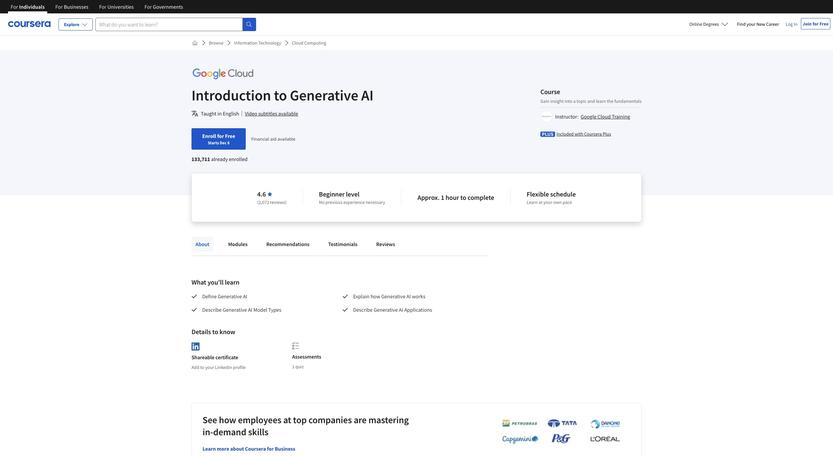Task type: vqa. For each thing, say whether or not it's contained in the screenshot.
Generative related to Describe Generative AI Applications
yes



Task type: locate. For each thing, give the bounding box(es) containing it.
for right join
[[813, 21, 819, 27]]

companies
[[309, 414, 352, 426]]

available
[[278, 110, 298, 117], [278, 136, 295, 142]]

for
[[813, 21, 819, 27], [217, 133, 224, 139], [267, 445, 274, 452]]

browse
[[209, 40, 224, 46]]

available inside video subtitles available button
[[278, 110, 298, 117]]

1 vertical spatial 1
[[292, 364, 295, 370]]

how right see
[[219, 414, 236, 426]]

your down shareable certificate
[[205, 364, 214, 370]]

model
[[253, 306, 267, 313]]

video subtitles available button
[[245, 110, 298, 118]]

what you'll learn
[[192, 278, 240, 286]]

0 vertical spatial at
[[539, 199, 543, 205]]

for left "individuals"
[[11, 3, 18, 10]]

your
[[747, 21, 756, 27], [544, 199, 553, 205], [205, 364, 214, 370]]

see
[[203, 414, 217, 426]]

approx.
[[418, 193, 440, 202]]

1 describe from the left
[[202, 306, 222, 313]]

your left own
[[544, 199, 553, 205]]

1 vertical spatial free
[[225, 133, 235, 139]]

explain
[[353, 293, 370, 300]]

1 vertical spatial for
[[217, 133, 224, 139]]

to
[[274, 86, 287, 104], [461, 193, 466, 202], [212, 328, 218, 336], [200, 364, 204, 370]]

explore button
[[59, 18, 93, 30]]

ai for define generative ai
[[243, 293, 247, 300]]

at for your
[[539, 199, 543, 205]]

to right add
[[200, 364, 204, 370]]

free up 8
[[225, 133, 235, 139]]

available right aid on the top of the page
[[278, 136, 295, 142]]

google cloud image
[[192, 66, 255, 81]]

learn inside flexible schedule learn at your own pace
[[527, 199, 538, 205]]

in
[[794, 21, 798, 27]]

home image
[[192, 40, 198, 46]]

quiz
[[295, 364, 304, 370]]

for left universities
[[99, 3, 106, 10]]

are
[[354, 414, 367, 426]]

learn
[[596, 98, 606, 104], [225, 278, 240, 286]]

0 horizontal spatial free
[[225, 133, 235, 139]]

free
[[820, 21, 829, 27], [225, 133, 235, 139]]

1 left hour
[[441, 193, 444, 202]]

at
[[539, 199, 543, 205], [283, 414, 291, 426]]

describe
[[202, 306, 222, 313], [353, 306, 373, 313]]

133,711 already enrolled
[[192, 156, 248, 162]]

1 horizontal spatial for
[[267, 445, 274, 452]]

available for video subtitles available
[[278, 110, 298, 117]]

1 horizontal spatial describe
[[353, 306, 373, 313]]

free right join
[[820, 21, 829, 27]]

flexible
[[527, 190, 549, 198]]

recommendations link
[[262, 237, 314, 252]]

describe for describe generative ai model types
[[202, 306, 222, 313]]

log in
[[786, 21, 798, 27]]

0 horizontal spatial for
[[217, 133, 224, 139]]

for businesses
[[55, 3, 88, 10]]

1 horizontal spatial learn
[[527, 199, 538, 205]]

approx. 1 hour to complete
[[418, 193, 494, 202]]

1 vertical spatial how
[[219, 414, 236, 426]]

What do you want to learn? text field
[[95, 18, 243, 31]]

None search field
[[95, 18, 256, 31]]

at down flexible
[[539, 199, 543, 205]]

video
[[245, 110, 257, 117]]

define generative ai
[[202, 293, 247, 300]]

your right find
[[747, 21, 756, 27]]

1 quiz
[[292, 364, 304, 370]]

1 vertical spatial coursera
[[245, 445, 266, 452]]

at inside flexible schedule learn at your own pace
[[539, 199, 543, 205]]

beginner level no previous experience necessary
[[319, 190, 385, 205]]

1 horizontal spatial how
[[371, 293, 380, 300]]

learn down flexible
[[527, 199, 538, 205]]

for left business in the bottom of the page
[[267, 445, 274, 452]]

log
[[786, 21, 793, 27]]

for for individuals
[[11, 3, 18, 10]]

coursera left plus
[[584, 131, 602, 137]]

2 horizontal spatial for
[[813, 21, 819, 27]]

0 horizontal spatial describe
[[202, 306, 222, 313]]

(2,072
[[257, 199, 269, 205]]

0 vertical spatial available
[[278, 110, 298, 117]]

to up video subtitles available in the left of the page
[[274, 86, 287, 104]]

1 horizontal spatial cloud
[[598, 113, 611, 120]]

enroll for free starts dec 8
[[202, 133, 235, 145]]

ai for describe generative ai applications
[[399, 306, 403, 313]]

0 horizontal spatial how
[[219, 414, 236, 426]]

how inside "see how employees at top companies are mastering in-demand skills"
[[219, 414, 236, 426]]

information
[[234, 40, 258, 46]]

at inside "see how employees at top companies are mastering in-demand skills"
[[283, 414, 291, 426]]

0 horizontal spatial learn
[[225, 278, 240, 286]]

online degrees
[[690, 21, 719, 27]]

business
[[275, 445, 295, 452]]

learn left more
[[203, 445, 216, 452]]

find your new career
[[737, 21, 779, 27]]

enrolled
[[229, 156, 248, 162]]

1 left 'quiz'
[[292, 364, 295, 370]]

cloud right google
[[598, 113, 611, 120]]

what
[[192, 278, 206, 286]]

at for top
[[283, 414, 291, 426]]

instructor:
[[555, 113, 579, 120]]

0 vertical spatial your
[[747, 21, 756, 27]]

free inside enroll for free starts dec 8
[[225, 133, 235, 139]]

more
[[217, 445, 229, 452]]

1 horizontal spatial at
[[539, 199, 543, 205]]

0 vertical spatial for
[[813, 21, 819, 27]]

2 vertical spatial your
[[205, 364, 214, 370]]

1 vertical spatial available
[[278, 136, 295, 142]]

learn up "define generative ai"
[[225, 278, 240, 286]]

recommendations
[[266, 241, 310, 248]]

applications
[[404, 306, 432, 313]]

1 vertical spatial your
[[544, 199, 553, 205]]

learn more about coursera for business link
[[203, 445, 295, 452]]

individuals
[[19, 3, 45, 10]]

join
[[803, 21, 812, 27]]

for inside enroll for free starts dec 8
[[217, 133, 224, 139]]

0 horizontal spatial cloud
[[292, 40, 303, 46]]

0 vertical spatial cloud
[[292, 40, 303, 46]]

0 vertical spatial coursera
[[584, 131, 602, 137]]

schedule
[[550, 190, 576, 198]]

describe down the explain
[[353, 306, 373, 313]]

to right hour
[[461, 193, 466, 202]]

banner navigation
[[5, 0, 188, 13]]

cloud left computing
[[292, 40, 303, 46]]

free for enroll
[[225, 133, 235, 139]]

for individuals
[[11, 3, 45, 10]]

how right the explain
[[371, 293, 380, 300]]

financial aid available button
[[251, 136, 295, 142]]

online
[[690, 21, 703, 27]]

to left know at the left of page
[[212, 328, 218, 336]]

3 for from the left
[[99, 3, 106, 10]]

2 describe from the left
[[353, 306, 373, 313]]

find
[[737, 21, 746, 27]]

governments
[[153, 3, 183, 10]]

describe down define
[[202, 306, 222, 313]]

online degrees button
[[684, 17, 734, 31]]

generative
[[290, 86, 358, 104], [218, 293, 242, 300], [381, 293, 406, 300], [223, 306, 247, 313], [374, 306, 398, 313]]

modules link
[[224, 237, 252, 252]]

0 vertical spatial learn
[[596, 98, 606, 104]]

hour
[[446, 193, 459, 202]]

for
[[11, 3, 18, 10], [55, 3, 63, 10], [99, 3, 106, 10], [145, 3, 152, 10]]

1 horizontal spatial your
[[544, 199, 553, 205]]

learn left "the"
[[596, 98, 606, 104]]

for left businesses
[[55, 3, 63, 10]]

2 for from the left
[[55, 3, 63, 10]]

coursera down skills
[[245, 445, 266, 452]]

for up dec
[[217, 133, 224, 139]]

types
[[268, 306, 281, 313]]

1 horizontal spatial 1
[[441, 193, 444, 202]]

at left the top
[[283, 414, 291, 426]]

available down introduction to generative ai
[[278, 110, 298, 117]]

1 horizontal spatial free
[[820, 21, 829, 27]]

pace
[[563, 199, 572, 205]]

1 horizontal spatial learn
[[596, 98, 606, 104]]

describe for describe generative ai applications
[[353, 306, 373, 313]]

0 horizontal spatial at
[[283, 414, 291, 426]]

learn
[[527, 199, 538, 205], [203, 445, 216, 452]]

1 for from the left
[[11, 3, 18, 10]]

1 horizontal spatial coursera
[[584, 131, 602, 137]]

for left governments
[[145, 3, 152, 10]]

133,711
[[192, 156, 210, 162]]

0 horizontal spatial your
[[205, 364, 214, 370]]

cloud computing link
[[289, 37, 329, 49]]

add to your linkedin profile
[[192, 364, 246, 370]]

log in link
[[783, 20, 801, 28]]

1 vertical spatial at
[[283, 414, 291, 426]]

about link
[[192, 237, 213, 252]]

join for free link
[[801, 18, 831, 29]]

0 vertical spatial learn
[[527, 199, 538, 205]]

0 vertical spatial how
[[371, 293, 380, 300]]

0 horizontal spatial learn
[[203, 445, 216, 452]]

coursera enterprise logos image
[[492, 419, 626, 448]]

4 for from the left
[[145, 3, 152, 10]]

profile
[[233, 364, 246, 370]]

necessary
[[366, 199, 385, 205]]

0 vertical spatial free
[[820, 21, 829, 27]]

to for know
[[212, 328, 218, 336]]

included with coursera plus link
[[557, 130, 611, 137]]



Task type: describe. For each thing, give the bounding box(es) containing it.
enroll
[[202, 133, 216, 139]]

explain how generative ai works
[[353, 293, 426, 300]]

training
[[612, 113, 630, 120]]

generative for define generative ai
[[218, 293, 242, 300]]

for for universities
[[99, 3, 106, 10]]

flexible schedule learn at your own pace
[[527, 190, 576, 205]]

testimonials
[[328, 241, 358, 248]]

free for join
[[820, 21, 829, 27]]

about
[[230, 445, 244, 452]]

details
[[192, 328, 211, 336]]

generative for describe generative ai applications
[[374, 306, 398, 313]]

taught in english
[[201, 110, 239, 117]]

computing
[[304, 40, 326, 46]]

to for generative
[[274, 86, 287, 104]]

experience
[[343, 199, 365, 205]]

complete
[[468, 193, 494, 202]]

gain
[[541, 98, 550, 104]]

with
[[575, 131, 583, 137]]

8
[[227, 140, 230, 145]]

english
[[223, 110, 239, 117]]

google cloud training image
[[542, 111, 552, 121]]

reviews link
[[372, 237, 399, 252]]

your inside flexible schedule learn at your own pace
[[544, 199, 553, 205]]

course gain insight into a topic and learn the fundamentals
[[541, 87, 642, 104]]

browse link
[[206, 37, 226, 49]]

for for businesses
[[55, 3, 63, 10]]

shareable certificate
[[192, 354, 238, 361]]

financial
[[251, 136, 269, 142]]

know
[[220, 328, 235, 336]]

no
[[319, 199, 325, 205]]

a
[[573, 98, 576, 104]]

employees
[[238, 414, 281, 426]]

for universities
[[99, 3, 134, 10]]

1 vertical spatial learn
[[225, 278, 240, 286]]

information technology link
[[232, 37, 284, 49]]

degrees
[[703, 21, 719, 27]]

top
[[293, 414, 307, 426]]

topic
[[577, 98, 587, 104]]

learn inside course gain insight into a topic and learn the fundamentals
[[596, 98, 606, 104]]

works
[[412, 293, 426, 300]]

included with coursera plus
[[557, 131, 611, 137]]

reviews)
[[270, 199, 287, 205]]

0 horizontal spatial coursera
[[245, 445, 266, 452]]

how for see
[[219, 414, 236, 426]]

certificate
[[216, 354, 238, 361]]

how for explain
[[371, 293, 380, 300]]

join for free
[[803, 21, 829, 27]]

2 horizontal spatial your
[[747, 21, 756, 27]]

to for your
[[200, 364, 204, 370]]

reviews
[[376, 241, 395, 248]]

new
[[757, 21, 765, 27]]

0 horizontal spatial 1
[[292, 364, 295, 370]]

(2,072 reviews)
[[257, 199, 287, 205]]

universities
[[108, 3, 134, 10]]

cloud computing
[[292, 40, 326, 46]]

assessments
[[292, 353, 321, 360]]

the
[[607, 98, 614, 104]]

fundamentals
[[614, 98, 642, 104]]

coursera plus image
[[541, 131, 555, 137]]

for governments
[[145, 3, 183, 10]]

for for governments
[[145, 3, 152, 10]]

for for enroll
[[217, 133, 224, 139]]

and
[[588, 98, 595, 104]]

1 vertical spatial cloud
[[598, 113, 611, 120]]

explore
[[64, 21, 79, 27]]

mastering
[[369, 414, 409, 426]]

for for join
[[813, 21, 819, 27]]

career
[[766, 21, 779, 27]]

into
[[565, 98, 573, 104]]

google
[[581, 113, 597, 120]]

in-
[[203, 426, 213, 438]]

details to know
[[192, 328, 235, 336]]

subtitles
[[258, 110, 277, 117]]

demand
[[213, 426, 246, 438]]

instructor: google cloud training
[[555, 113, 630, 120]]

google cloud training link
[[581, 113, 630, 120]]

0 vertical spatial 1
[[441, 193, 444, 202]]

available for financial aid available
[[278, 136, 295, 142]]

insight
[[550, 98, 564, 104]]

see how employees at top companies are mastering in-demand skills
[[203, 414, 409, 438]]

coursera image
[[8, 19, 51, 30]]

skills
[[248, 426, 269, 438]]

technology
[[258, 40, 281, 46]]

you'll
[[208, 278, 224, 286]]

ai for describe generative ai model types
[[248, 306, 252, 313]]

taught
[[201, 110, 216, 117]]

financial aid available
[[251, 136, 295, 142]]

2 vertical spatial for
[[267, 445, 274, 452]]

generative for describe generative ai model types
[[223, 306, 247, 313]]

starts
[[208, 140, 219, 145]]

own
[[553, 199, 562, 205]]

already
[[211, 156, 228, 162]]

about
[[196, 241, 209, 248]]

linkedin
[[215, 364, 232, 370]]

1 vertical spatial learn
[[203, 445, 216, 452]]

describe generative ai model types
[[202, 306, 281, 313]]



